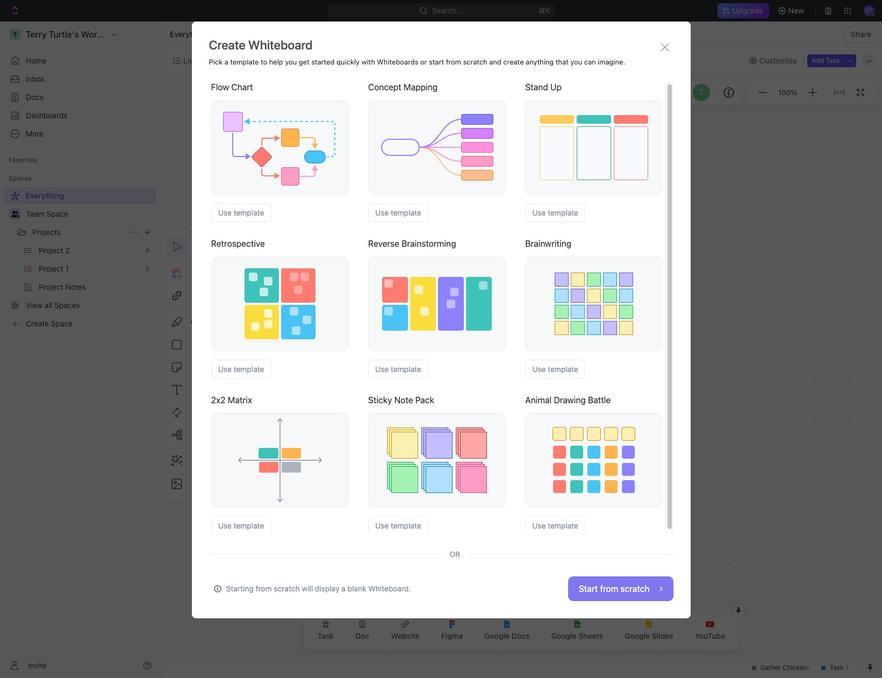 Task type: locate. For each thing, give the bounding box(es) containing it.
a left "blank"
[[342, 584, 346, 593]]

create whiteboard
[[209, 38, 313, 52]]

task left doc
[[318, 631, 334, 641]]

0 horizontal spatial docs
[[26, 93, 44, 102]]

blank
[[348, 584, 367, 593]]

2 horizontal spatial scratch
[[621, 584, 650, 594]]

docs inside sidebar navigation
[[26, 93, 44, 102]]

use template for brainwriting
[[533, 365, 579, 374]]

2 google from the left
[[552, 631, 577, 641]]

0 horizontal spatial google
[[485, 631, 510, 641]]

use for retrospective
[[218, 365, 232, 374]]

with
[[362, 58, 375, 66]]

google inside 'button'
[[625, 631, 650, 641]]

1 horizontal spatial google
[[552, 631, 577, 641]]

board link
[[214, 53, 237, 68]]

2 horizontal spatial from
[[600, 584, 619, 594]]

create
[[209, 38, 246, 52]]

tree inside sidebar navigation
[[4, 187, 156, 332]]

mapping
[[404, 82, 438, 92]]

0 horizontal spatial you
[[285, 58, 297, 66]]

0 vertical spatial a
[[225, 58, 228, 66]]

3 google from the left
[[625, 631, 650, 641]]

flow
[[211, 82, 229, 92]]

use template for flow chart
[[218, 208, 264, 217]]

use for sticky note pack
[[375, 521, 389, 530]]

will
[[302, 584, 313, 593]]

1 vertical spatial a
[[342, 584, 346, 593]]

google docs
[[485, 631, 530, 641]]

sticky note pack
[[368, 395, 434, 405]]

template for flow
[[234, 208, 264, 217]]

1 horizontal spatial docs
[[512, 631, 530, 641]]

task
[[826, 56, 841, 64], [318, 631, 334, 641]]

space
[[47, 209, 68, 218]]

google left slides
[[625, 631, 650, 641]]

add task button
[[808, 54, 845, 67]]

google right figma
[[485, 631, 510, 641]]

1 vertical spatial docs
[[512, 631, 530, 641]]

1 google from the left
[[485, 631, 510, 641]]

2x2
[[211, 395, 226, 405]]

use for flow chart
[[218, 208, 232, 217]]

use template for retrospective
[[218, 365, 264, 374]]

0 horizontal spatial a
[[225, 58, 228, 66]]

figma button
[[433, 614, 472, 647]]

animal drawing battle
[[526, 395, 611, 405]]

scratch left the will
[[274, 584, 300, 593]]

you left can
[[571, 58, 583, 66]]

can
[[585, 58, 596, 66]]

start
[[429, 58, 444, 66]]

template for reverse
[[391, 365, 422, 374]]

tree
[[4, 187, 156, 332]]

google for google docs
[[485, 631, 510, 641]]

2 horizontal spatial google
[[625, 631, 650, 641]]

pack
[[416, 395, 434, 405]]

docs inside button
[[512, 631, 530, 641]]

create
[[504, 58, 524, 66]]

0 horizontal spatial or
[[421, 58, 427, 66]]

calendar
[[257, 56, 289, 65]]

scratch
[[463, 58, 488, 66], [274, 584, 300, 593], [621, 584, 650, 594]]

figma
[[442, 631, 463, 641]]

you left get
[[285, 58, 297, 66]]

template for concept
[[391, 208, 422, 217]]

start
[[579, 584, 598, 594]]

use template button
[[211, 203, 271, 222], [368, 203, 429, 222], [526, 203, 586, 222], [211, 360, 271, 379], [368, 360, 429, 379], [526, 360, 586, 379], [211, 516, 271, 535], [368, 516, 429, 535], [526, 516, 586, 535]]

google sheets button
[[543, 614, 612, 647]]

youtube button
[[687, 614, 734, 647]]

sidebar navigation
[[0, 22, 161, 678]]

scratch inside start from scratch button
[[621, 584, 650, 594]]

help
[[269, 58, 283, 66]]

1 vertical spatial or
[[450, 550, 461, 559]]

1 horizontal spatial or
[[450, 550, 461, 559]]

scratch for start from scratch
[[621, 584, 650, 594]]

tree containing team space
[[4, 187, 156, 332]]

use template button for flow chart
[[211, 203, 271, 222]]

scratch up google slides 'button'
[[621, 584, 650, 594]]

dashboards
[[26, 111, 68, 120]]

scratch left "and"
[[463, 58, 488, 66]]

from inside button
[[600, 584, 619, 594]]

inbox link
[[4, 70, 156, 88]]

animal
[[526, 395, 552, 405]]

a right "pick"
[[225, 58, 228, 66]]

1 horizontal spatial task
[[826, 56, 841, 64]]

0 vertical spatial task
[[826, 56, 841, 64]]

pick a template to help you get started quickly with whiteboards or start from scratch and create anything that you can imagine.
[[209, 58, 626, 66]]

team
[[26, 209, 45, 218]]

1 horizontal spatial you
[[571, 58, 583, 66]]

1 horizontal spatial a
[[342, 584, 346, 593]]

1 vertical spatial task
[[318, 631, 334, 641]]

start from scratch
[[579, 584, 650, 594]]

display
[[315, 584, 340, 593]]

favorites
[[9, 156, 37, 164]]

use template for reverse brainstorming
[[375, 365, 422, 374]]

add task
[[812, 56, 841, 64]]

and
[[490, 58, 502, 66]]

use
[[218, 208, 232, 217], [375, 208, 389, 217], [533, 208, 546, 217], [218, 365, 232, 374], [375, 365, 389, 374], [533, 365, 546, 374], [218, 521, 232, 530], [375, 521, 389, 530], [533, 521, 546, 530]]

100%
[[779, 88, 798, 97]]

started
[[312, 58, 335, 66]]

use for animal drawing battle
[[533, 521, 546, 530]]

use template for concept mapping
[[375, 208, 422, 217]]

use template button for concept mapping
[[368, 203, 429, 222]]

task right add
[[826, 56, 841, 64]]

that
[[556, 58, 569, 66]]

use template button for animal drawing battle
[[526, 516, 586, 535]]

you
[[285, 58, 297, 66], [571, 58, 583, 66]]

projects link
[[32, 224, 126, 241]]

docs
[[26, 93, 44, 102], [512, 631, 530, 641]]

upgrade link
[[718, 3, 770, 18]]

google sheets
[[552, 631, 603, 641]]

from for starting from scratch will display a blank whiteboard.
[[256, 584, 272, 593]]

up
[[551, 82, 562, 92]]

or
[[421, 58, 427, 66], [450, 550, 461, 559]]

0 vertical spatial docs
[[26, 93, 44, 102]]

sheets
[[579, 631, 603, 641]]

0 horizontal spatial scratch
[[274, 584, 300, 593]]

website button
[[383, 614, 429, 647]]

google left sheets
[[552, 631, 577, 641]]

battle
[[588, 395, 611, 405]]

youtube
[[695, 631, 726, 641]]

0 horizontal spatial from
[[256, 584, 272, 593]]

from
[[446, 58, 461, 66], [256, 584, 272, 593], [600, 584, 619, 594]]

google for google slides
[[625, 631, 650, 641]]

0 horizontal spatial task
[[318, 631, 334, 641]]



Task type: vqa. For each thing, say whether or not it's contained in the screenshot.
John smith's Workspace, , Element
no



Task type: describe. For each thing, give the bounding box(es) containing it.
1 you from the left
[[285, 58, 297, 66]]

2 you from the left
[[571, 58, 583, 66]]

reverse brainstorming
[[368, 239, 456, 249]]

scratch for starting from scratch will display a blank whiteboard.
[[274, 584, 300, 593]]

t
[[700, 88, 704, 96]]

home
[[26, 56, 46, 65]]

team space link
[[26, 205, 154, 223]]

use template for 2x2 matrix
[[218, 521, 264, 530]]

everything
[[170, 30, 208, 39]]

stand
[[526, 82, 548, 92]]

team space
[[26, 209, 68, 218]]

quickly
[[337, 58, 360, 66]]

from for start from scratch
[[600, 584, 619, 594]]

matrix
[[228, 395, 252, 405]]

calendar link
[[255, 53, 289, 68]]

concept
[[368, 82, 402, 92]]

flow chart
[[211, 82, 253, 92]]

dashboards link
[[4, 107, 156, 124]]

whiteboard.
[[369, 584, 411, 593]]

template for stand
[[548, 208, 579, 217]]

1 horizontal spatial from
[[446, 58, 461, 66]]

anything
[[526, 58, 554, 66]]

list link
[[181, 53, 196, 68]]

note
[[395, 395, 413, 405]]

whiteboards
[[377, 58, 419, 66]]

spaces
[[9, 174, 31, 182]]

user group image
[[11, 211, 19, 217]]

use for concept mapping
[[375, 208, 389, 217]]

task inside button
[[826, 56, 841, 64]]

reverse
[[368, 239, 400, 249]]

100% button
[[777, 86, 800, 99]]

brainwriting
[[526, 239, 572, 249]]

new button
[[774, 2, 811, 19]]

retrospective
[[211, 239, 265, 249]]

task inside button
[[318, 631, 334, 641]]

doc button
[[347, 614, 378, 647]]

inbox
[[26, 74, 45, 83]]

brainstorming
[[402, 239, 456, 249]]

use template for stand up
[[533, 208, 579, 217]]

docs link
[[4, 89, 156, 106]]

start from scratch button
[[568, 577, 674, 601]]

template for animal
[[548, 521, 579, 530]]

use template button for brainwriting
[[526, 360, 586, 379]]

use for reverse brainstorming
[[375, 365, 389, 374]]

customize button
[[746, 53, 801, 68]]

starting
[[226, 584, 254, 593]]

website
[[391, 631, 420, 641]]

use template button for stand up
[[526, 203, 586, 222]]

add
[[812, 56, 825, 64]]

template for 2x2
[[234, 521, 264, 530]]

home link
[[4, 52, 156, 69]]

use for stand up
[[533, 208, 546, 217]]

use template for sticky note pack
[[375, 521, 422, 530]]

whiteboard
[[248, 38, 313, 52]]

slides
[[652, 631, 674, 641]]

board
[[216, 56, 237, 65]]

idea board
[[309, 56, 347, 65]]

google for google sheets
[[552, 631, 577, 641]]

to
[[261, 58, 267, 66]]

list
[[183, 56, 196, 65]]

pick
[[209, 58, 223, 66]]

customize
[[760, 56, 798, 65]]

stand up
[[526, 82, 562, 92]]

google slides
[[625, 631, 674, 641]]

2x2 matrix
[[211, 395, 252, 405]]

starting from scratch will display a blank whiteboard.
[[226, 584, 411, 593]]

idea board link
[[307, 53, 347, 68]]

use template button for reverse brainstorming
[[368, 360, 429, 379]]

new
[[789, 6, 805, 15]]

everything link
[[167, 28, 211, 41]]

google slides button
[[616, 614, 682, 647]]

google docs button
[[476, 614, 539, 647]]

0 vertical spatial or
[[421, 58, 427, 66]]

template for sticky
[[391, 521, 422, 530]]

use template button for retrospective
[[211, 360, 271, 379]]

doc
[[356, 631, 370, 641]]

get
[[299, 58, 310, 66]]

search...
[[432, 6, 463, 15]]

1 horizontal spatial scratch
[[463, 58, 488, 66]]

share
[[851, 30, 872, 39]]

invite
[[28, 661, 47, 670]]

idea
[[309, 56, 324, 65]]

concept mapping
[[368, 82, 438, 92]]

chart
[[232, 82, 253, 92]]

task button
[[309, 614, 343, 647]]

projects
[[32, 228, 61, 237]]

use template for animal drawing battle
[[533, 521, 579, 530]]

use for brainwriting
[[533, 365, 546, 374]]

use template button for sticky note pack
[[368, 516, 429, 535]]

upgrade
[[733, 6, 764, 15]]

drawing
[[554, 395, 586, 405]]

imagine.
[[598, 58, 626, 66]]

use for 2x2 matrix
[[218, 521, 232, 530]]

create whiteboard dialog
[[192, 22, 691, 618]]

board
[[326, 56, 347, 65]]

use template button for 2x2 matrix
[[211, 516, 271, 535]]

sticky
[[368, 395, 392, 405]]



